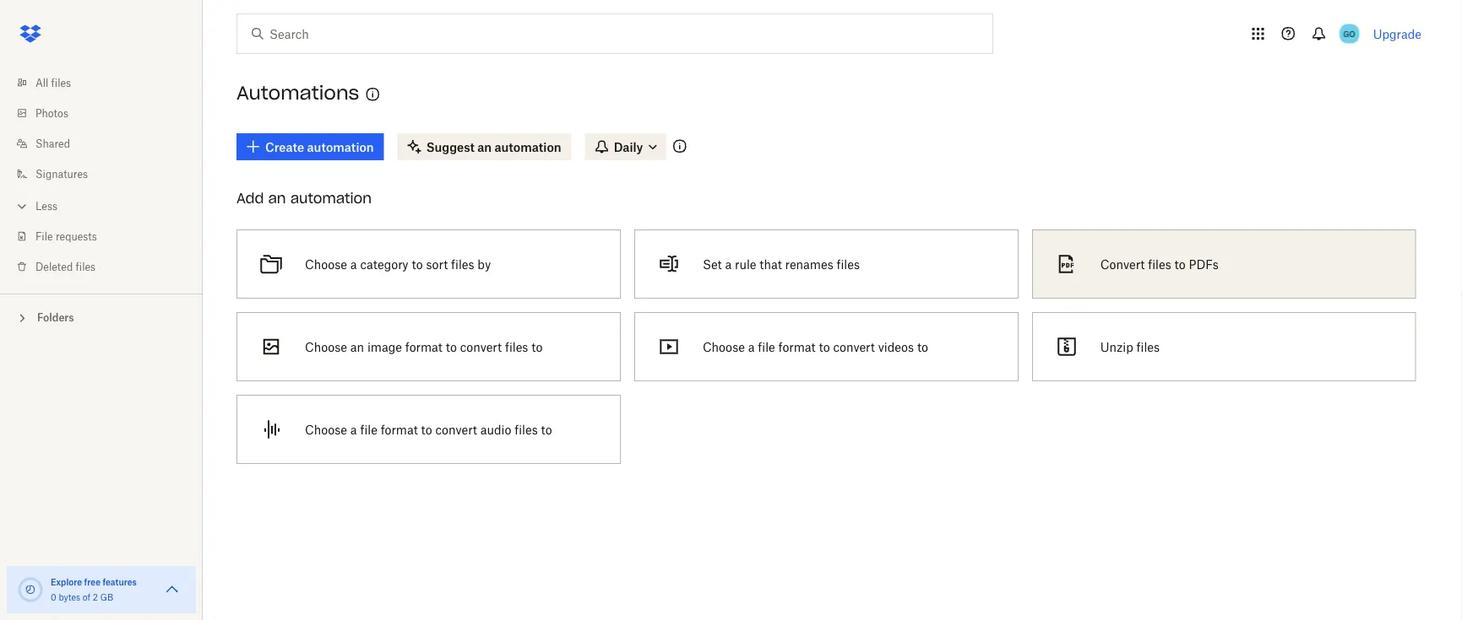 Task type: locate. For each thing, give the bounding box(es) containing it.
format down renames
[[779, 340, 816, 354]]

1 vertical spatial file
[[360, 423, 377, 437]]

an inside suggest an automation button
[[478, 140, 492, 154]]

a for choose a file format to convert videos to
[[748, 340, 755, 354]]

folders button
[[0, 305, 203, 330]]

automation right suggest
[[495, 140, 561, 154]]

file
[[758, 340, 775, 354], [360, 423, 377, 437]]

bytes
[[59, 593, 80, 603]]

an left image
[[350, 340, 364, 354]]

image
[[367, 340, 402, 354]]

deleted
[[35, 261, 73, 273]]

of
[[83, 593, 90, 603]]

file
[[35, 230, 53, 243]]

choose a file format to convert audio files to
[[305, 423, 552, 437]]

a for choose a file format to convert audio files to
[[350, 423, 357, 437]]

0 horizontal spatial file
[[360, 423, 377, 437]]

to
[[412, 257, 423, 272], [1175, 257, 1186, 272], [446, 340, 457, 354], [532, 340, 543, 354], [819, 340, 830, 354], [917, 340, 928, 354], [421, 423, 432, 437], [541, 423, 552, 437]]

choose inside button
[[305, 257, 347, 272]]

a
[[350, 257, 357, 272], [725, 257, 732, 272], [748, 340, 755, 354], [350, 423, 357, 437]]

quota usage element
[[17, 577, 44, 604]]

all files
[[35, 76, 71, 89]]

audio
[[480, 423, 511, 437]]

an right add
[[268, 190, 286, 207]]

suggest an automation
[[426, 140, 561, 154]]

sort
[[426, 257, 448, 272]]

unzip files
[[1101, 340, 1160, 354]]

dropbox image
[[14, 17, 47, 51]]

convert left videos
[[833, 340, 875, 354]]

add an automation main content
[[230, 122, 1462, 621]]

convert left audio at the left
[[436, 423, 477, 437]]

1 horizontal spatial file
[[758, 340, 775, 354]]

format inside choose a file format to convert videos to button
[[779, 340, 816, 354]]

less
[[35, 200, 57, 212]]

2 horizontal spatial an
[[478, 140, 492, 154]]

an for choose
[[350, 340, 364, 354]]

suggest an automation button
[[398, 133, 572, 161]]

format inside choose a file format to convert audio files to button
[[381, 423, 418, 437]]

automation down create automation
[[290, 190, 372, 207]]

convert down by
[[460, 340, 502, 354]]

1 horizontal spatial an
[[350, 340, 364, 354]]

to inside button
[[412, 257, 423, 272]]

upgrade
[[1373, 27, 1422, 41]]

file inside choose a file format to convert audio files to button
[[360, 423, 377, 437]]

choose for choose a file format to convert audio files to
[[305, 423, 347, 437]]

a for set a rule that renames files
[[725, 257, 732, 272]]

file down that
[[758, 340, 775, 354]]

list
[[0, 57, 203, 294]]

files inside "link"
[[51, 76, 71, 89]]

automation
[[307, 140, 374, 154], [495, 140, 561, 154], [290, 190, 372, 207]]

format for audio
[[381, 423, 418, 437]]

1 vertical spatial an
[[268, 190, 286, 207]]

convert files to pdfs
[[1101, 257, 1219, 272]]

a inside button
[[350, 257, 357, 272]]

suggest
[[426, 140, 475, 154]]

0 vertical spatial file
[[758, 340, 775, 354]]

choose a file format to convert videos to button
[[628, 306, 1025, 389]]

a for choose a category to sort files by
[[350, 257, 357, 272]]

go
[[1344, 28, 1356, 39]]

convert
[[1101, 257, 1145, 272]]

an right suggest
[[478, 140, 492, 154]]

format down image
[[381, 423, 418, 437]]

2 vertical spatial an
[[350, 340, 364, 354]]

format
[[405, 340, 443, 354], [779, 340, 816, 354], [381, 423, 418, 437]]

choose a category to sort files by button
[[230, 223, 628, 306]]

2
[[93, 593, 98, 603]]

format right image
[[405, 340, 443, 354]]

choose for choose an image format to convert files to
[[305, 340, 347, 354]]

an
[[478, 140, 492, 154], [268, 190, 286, 207], [350, 340, 364, 354]]

free
[[84, 577, 101, 588]]

explore
[[51, 577, 82, 588]]

choose for choose a category to sort files by
[[305, 257, 347, 272]]

0 vertical spatial an
[[478, 140, 492, 154]]

file for choose a file format to convert audio files to
[[360, 423, 377, 437]]

category
[[360, 257, 409, 272]]

set a rule that renames files button
[[628, 223, 1025, 306]]

file inside choose a file format to convert videos to button
[[758, 340, 775, 354]]

gb
[[100, 593, 113, 603]]

signatures
[[35, 168, 88, 180]]

format for videos
[[779, 340, 816, 354]]

an inside choose an image format to convert files to button
[[350, 340, 364, 354]]

convert for videos
[[833, 340, 875, 354]]

file down image
[[360, 423, 377, 437]]

0 horizontal spatial an
[[268, 190, 286, 207]]

0
[[51, 593, 56, 603]]

choose
[[305, 257, 347, 272], [305, 340, 347, 354], [703, 340, 745, 354], [305, 423, 347, 437]]

files
[[51, 76, 71, 89], [451, 257, 474, 272], [837, 257, 860, 272], [1148, 257, 1171, 272], [76, 261, 96, 273], [505, 340, 528, 354], [1137, 340, 1160, 354], [515, 423, 538, 437]]

format inside choose an image format to convert files to button
[[405, 340, 443, 354]]

convert
[[460, 340, 502, 354], [833, 340, 875, 354], [436, 423, 477, 437]]

choose a category to sort files by
[[305, 257, 491, 272]]

file requests link
[[14, 221, 203, 252]]



Task type: describe. For each thing, give the bounding box(es) containing it.
explore free features 0 bytes of 2 gb
[[51, 577, 137, 603]]

photos
[[35, 107, 68, 120]]

create
[[265, 140, 304, 154]]

deleted files
[[35, 261, 96, 273]]

upgrade link
[[1373, 27, 1422, 41]]

less image
[[14, 198, 30, 215]]

file requests
[[35, 230, 97, 243]]

Search text field
[[269, 24, 958, 43]]

all
[[35, 76, 48, 89]]

set a rule that renames files
[[703, 257, 860, 272]]

an for add
[[268, 190, 286, 207]]

set
[[703, 257, 722, 272]]

shared
[[35, 137, 70, 150]]

an for suggest
[[478, 140, 492, 154]]

daily button
[[585, 133, 667, 161]]

that
[[760, 257, 782, 272]]

shared link
[[14, 128, 203, 159]]

renames
[[785, 257, 834, 272]]

requests
[[56, 230, 97, 243]]

convert for audio
[[436, 423, 477, 437]]

choose an image format to convert files to
[[305, 340, 543, 354]]

photos link
[[14, 98, 203, 128]]

videos
[[878, 340, 914, 354]]

files inside button
[[451, 257, 474, 272]]

automation for suggest an automation
[[495, 140, 561, 154]]

all files link
[[14, 68, 203, 98]]

signatures link
[[14, 159, 203, 189]]

list containing all files
[[0, 57, 203, 294]]

folders
[[37, 312, 74, 324]]

automations
[[237, 81, 359, 105]]

add an automation
[[237, 190, 372, 207]]

click to watch a demo video image
[[363, 84, 383, 105]]

automation for add an automation
[[290, 190, 372, 207]]

choose a file format to convert videos to
[[703, 340, 928, 354]]

file for choose a file format to convert videos to
[[758, 340, 775, 354]]

convert for files
[[460, 340, 502, 354]]

convert files to pdfs button
[[1025, 223, 1423, 306]]

deleted files link
[[14, 252, 203, 282]]

create automation button
[[237, 133, 384, 161]]

go button
[[1336, 20, 1363, 47]]

daily
[[614, 140, 643, 154]]

unzip
[[1101, 340, 1133, 354]]

by
[[478, 257, 491, 272]]

add
[[237, 190, 264, 207]]

pdfs
[[1189, 257, 1219, 272]]

rule
[[735, 257, 757, 272]]

create automation
[[265, 140, 374, 154]]

choose a file format to convert audio files to button
[[230, 389, 628, 471]]

choose an image format to convert files to button
[[230, 306, 628, 389]]

features
[[103, 577, 137, 588]]

unzip files button
[[1025, 306, 1423, 389]]

choose for choose a file format to convert videos to
[[703, 340, 745, 354]]

automation right create
[[307, 140, 374, 154]]

format for files
[[405, 340, 443, 354]]



Task type: vqa. For each thing, say whether or not it's contained in the screenshot.
rightmost 500
no



